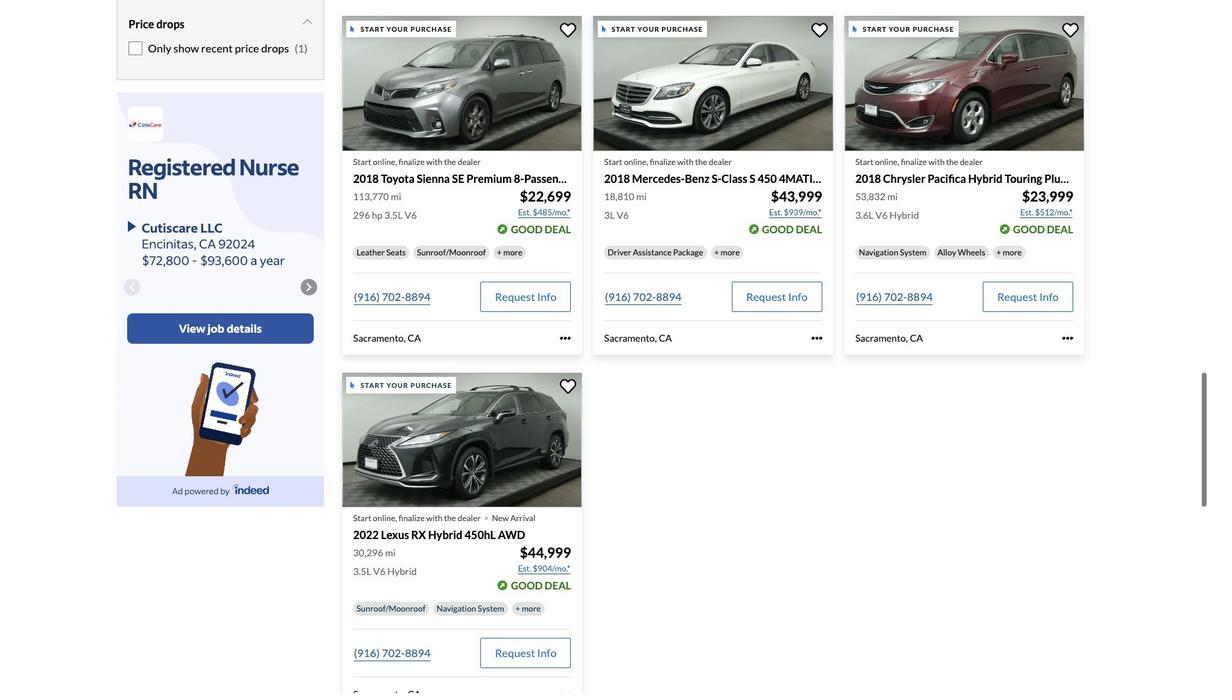 Task type: describe. For each thing, give the bounding box(es) containing it.
$44,999 est. $904/mo.*
[[518, 545, 571, 574]]

2018 for $22,699
[[353, 172, 379, 185]]

1 vertical spatial system
[[478, 604, 504, 614]]

8894 for $23,999
[[907, 290, 933, 303]]

the for $44,999
[[444, 513, 456, 524]]

wheels
[[958, 247, 985, 258]]

mi for $44,999
[[385, 547, 396, 559]]

rx
[[411, 529, 426, 542]]

lexus
[[381, 529, 409, 542]]

alloy wheels
[[938, 247, 985, 258]]

online, for $44,999
[[373, 513, 397, 524]]

ca for $23,999
[[910, 332, 923, 344]]

mi for $23,999
[[887, 191, 898, 202]]

dealer for $23,999
[[960, 157, 983, 167]]

est. $904/mo.* button
[[517, 563, 571, 576]]

est. for $43,999
[[769, 207, 782, 218]]

request for $43,999
[[746, 290, 786, 303]]

(916) 702-8894 button for $43,999
[[604, 282, 682, 312]]

$22,699
[[520, 188, 571, 205]]

mouse pointer image for $23,999
[[853, 26, 857, 32]]

dealer for $44,999
[[458, 513, 481, 524]]

$43,999
[[771, 188, 822, 205]]

start inside start online, finalize with the dealer 2018 mercedes-benz s-class s 450 4matic awd
[[604, 157, 622, 167]]

show
[[173, 41, 199, 55]]

info for $43,999
[[788, 290, 808, 303]]

mi for $22,699
[[391, 191, 401, 202]]

·
[[483, 504, 489, 529]]

request for $23,999
[[997, 290, 1037, 303]]

purchase for $44,999
[[410, 381, 452, 390]]

chrysler
[[883, 172, 926, 185]]

start your purchase for $22,699
[[361, 25, 452, 33]]

s-
[[712, 172, 722, 185]]

ca for $22,699
[[408, 332, 421, 344]]

v6 inside 113,770 mi 296 hp 3.5l v6
[[405, 209, 417, 221]]

awd for 2018
[[822, 172, 849, 185]]

info for $22,699
[[537, 290, 557, 303]]

info for $23,999
[[1039, 290, 1059, 303]]

702- for $23,999
[[884, 290, 907, 303]]

good for $44,999
[[511, 580, 543, 592]]

your for $22,699
[[387, 25, 409, 33]]

30,296 mi 3.5l v6 hybrid
[[353, 547, 417, 578]]

v6 for $43,999
[[617, 209, 629, 221]]

price
[[235, 41, 259, 55]]

more for $44,999
[[522, 604, 541, 614]]

seats
[[386, 247, 406, 258]]

price drops button
[[129, 7, 312, 41]]

ellipsis h image for $23,999
[[1062, 333, 1073, 344]]

more for $22,699
[[503, 247, 522, 258]]

est. for $22,699
[[518, 207, 531, 218]]

3.5l inside 113,770 mi 296 hp 3.5l v6
[[384, 209, 403, 221]]

no color 2022 lexus rx hybrid 450hl awd suv / crossover all-wheel drive continuously variable transmission image
[[342, 373, 582, 508]]

alloy
[[938, 247, 956, 258]]

0 vertical spatial navigation
[[859, 247, 898, 258]]

white 2018 mercedes-benz s-class s 450 4matic awd sedan all-wheel drive 9-speed automatic image
[[593, 16, 833, 151]]

702- for $44,999
[[382, 647, 405, 660]]

drops inside dropdown button
[[156, 17, 184, 30]]

$485/mo.*
[[533, 207, 570, 218]]

3l
[[604, 209, 615, 221]]

the for $23,999
[[946, 157, 958, 167]]

(916) 702-8894 for $44,999
[[354, 647, 431, 660]]

pacifica
[[928, 172, 966, 185]]

hybrid inside 53,832 mi 3.6l v6 hybrid
[[890, 209, 919, 221]]

53,832
[[855, 191, 885, 202]]

start your purchase for $44,999
[[361, 381, 452, 390]]

good for $43,999
[[762, 223, 794, 236]]

1 horizontal spatial drops
[[261, 41, 289, 55]]

v6 for $23,999
[[875, 209, 888, 221]]

only show recent price drops (1)
[[148, 41, 308, 55]]

burgundy 2018 chrysler pacifica hybrid touring plus fwd minivan front-wheel drive automatic image
[[844, 16, 1084, 151]]

est. $485/mo.* button
[[517, 206, 571, 220]]

deal for $23,999
[[1047, 223, 1073, 236]]

0 horizontal spatial navigation
[[437, 604, 476, 614]]

more for $23,999
[[1003, 247, 1022, 258]]

finalize for $44,999
[[399, 513, 425, 524]]

(916) 702-8894 for $43,999
[[605, 290, 682, 303]]

gray 2018 toyota sienna se premium 8-passenger fwd minivan front-wheel drive 8-speed dual clutch image
[[342, 16, 582, 151]]

113,770 mi 296 hp 3.5l v6
[[353, 191, 417, 221]]

mouse pointer image for $44,999
[[351, 382, 355, 389]]

$512/mo.*
[[1035, 207, 1073, 218]]

hybrid inside start online, finalize with the dealer · new arrival 2022 lexus rx hybrid 450hl awd
[[428, 529, 463, 542]]

sacramento, ca for $23,999
[[855, 332, 923, 344]]

v6 for $44,999
[[373, 566, 385, 578]]

mercedes-
[[632, 172, 685, 185]]

with for $23,999
[[928, 157, 945, 167]]

(916) 702-8894 button for $22,699
[[353, 282, 431, 312]]

start online, finalize with the dealer 2018 chrysler pacifica hybrid touring plus fwd
[[855, 157, 1094, 185]]

$904/mo.*
[[533, 564, 570, 574]]

ca for $43,999
[[659, 332, 672, 344]]

18,810
[[604, 191, 634, 202]]

driver
[[608, 247, 631, 258]]

hp
[[372, 209, 383, 221]]

53,832 mi 3.6l v6 hybrid
[[855, 191, 919, 221]]

(1)
[[295, 41, 308, 55]]

3.6l
[[855, 209, 874, 221]]

more right package
[[721, 247, 740, 258]]

info for $44,999
[[537, 647, 557, 660]]

finalize for $23,999
[[901, 157, 927, 167]]

s
[[750, 172, 756, 185]]

1 vertical spatial sunroof/moonroof
[[357, 604, 426, 614]]

the for $43,999
[[695, 157, 707, 167]]

good for $23,999
[[1013, 223, 1045, 236]]

$23,999
[[1022, 188, 1073, 205]]

recent
[[201, 41, 233, 55]]

ellipsis h image for $44,999
[[560, 690, 571, 694]]

start inside start online, finalize with the dealer 2018 chrysler pacifica hybrid touring plus fwd
[[855, 157, 873, 167]]

$23,999 est. $512/mo.*
[[1020, 188, 1073, 218]]

2022
[[353, 529, 379, 542]]

113,770
[[353, 191, 389, 202]]

request for $44,999
[[495, 647, 535, 660]]

premium
[[466, 172, 512, 185]]

your for $44,999
[[387, 381, 409, 390]]

class
[[722, 172, 747, 185]]

the for $22,699
[[444, 157, 456, 167]]

dealer for $43,999
[[709, 157, 732, 167]]

request info for $44,999
[[495, 647, 557, 660]]



Task type: locate. For each thing, give the bounding box(es) containing it.
se
[[452, 172, 464, 185]]

0 vertical spatial awd
[[822, 172, 849, 185]]

0 horizontal spatial sacramento, ca
[[353, 332, 421, 344]]

awd inside start online, finalize with the dealer · new arrival 2022 lexus rx hybrid 450hl awd
[[498, 529, 525, 542]]

arrival
[[510, 513, 535, 524]]

0 vertical spatial drops
[[156, 17, 184, 30]]

dealer inside start online, finalize with the dealer 2018 mercedes-benz s-class s 450 4matic awd
[[709, 157, 732, 167]]

online, for $23,999
[[875, 157, 899, 167]]

3 2018 from the left
[[855, 172, 881, 185]]

good down est. $512/mo.* button
[[1013, 223, 1045, 236]]

3 sacramento, ca from the left
[[855, 332, 923, 344]]

deal for $44,999
[[545, 580, 571, 592]]

with up pacifica
[[928, 157, 945, 167]]

benz
[[685, 172, 710, 185]]

awd down new on the left bottom of page
[[498, 529, 525, 542]]

good deal for $23,999
[[1013, 223, 1073, 236]]

system
[[900, 247, 926, 258], [478, 604, 504, 614]]

the inside start online, finalize with the dealer 2018 chrysler pacifica hybrid touring plus fwd
[[946, 157, 958, 167]]

online,
[[373, 157, 397, 167], [624, 157, 648, 167], [875, 157, 899, 167], [373, 513, 397, 524]]

drops up only
[[156, 17, 184, 30]]

start your purchase for $43,999
[[612, 25, 703, 33]]

2 horizontal spatial sacramento, ca
[[855, 332, 923, 344]]

est. inside $44,999 est. $904/mo.*
[[518, 564, 531, 574]]

request info button for $44,999
[[481, 639, 571, 669]]

request for $22,699
[[495, 290, 535, 303]]

deal for $43,999
[[796, 223, 822, 236]]

request info button
[[481, 282, 571, 312], [732, 282, 822, 312], [983, 282, 1073, 312], [481, 639, 571, 669]]

mi inside '30,296 mi 3.5l v6 hybrid'
[[385, 547, 396, 559]]

1 horizontal spatial 2018
[[604, 172, 630, 185]]

finalize inside start online, finalize with the dealer 2018 chrysler pacifica hybrid touring plus fwd
[[901, 157, 927, 167]]

+ for $44,999
[[515, 604, 520, 614]]

dealer up pacifica
[[960, 157, 983, 167]]

3.5l
[[384, 209, 403, 221], [353, 566, 371, 578]]

1 sacramento, ca from the left
[[353, 332, 421, 344]]

v6 down 30,296 on the left
[[373, 566, 385, 578]]

finalize up rx
[[399, 513, 425, 524]]

+ more right package
[[714, 247, 740, 258]]

navigation
[[859, 247, 898, 258], [437, 604, 476, 614]]

0 horizontal spatial 2018
[[353, 172, 379, 185]]

sacramento,
[[353, 332, 406, 344], [604, 332, 657, 344], [855, 332, 908, 344]]

hybrid inside '30,296 mi 3.5l v6 hybrid'
[[387, 566, 417, 578]]

online, inside start online, finalize with the dealer 2018 toyota sienna se premium 8-passenger fwd
[[373, 157, 397, 167]]

0 horizontal spatial system
[[478, 604, 504, 614]]

hybrid
[[968, 172, 1003, 185], [890, 209, 919, 221], [428, 529, 463, 542], [387, 566, 417, 578]]

mi down lexus at the bottom left
[[385, 547, 396, 559]]

awd right the 4matic
[[822, 172, 849, 185]]

finalize for $22,699
[[399, 157, 425, 167]]

1 vertical spatial drops
[[261, 41, 289, 55]]

request info for $43,999
[[746, 290, 808, 303]]

the inside start online, finalize with the dealer 2018 mercedes-benz s-class s 450 4matic awd
[[695, 157, 707, 167]]

request
[[495, 290, 535, 303], [746, 290, 786, 303], [997, 290, 1037, 303], [495, 647, 535, 660]]

request info button for $23,999
[[983, 282, 1073, 312]]

the up pacifica
[[946, 157, 958, 167]]

hybrid down lexus at the bottom left
[[387, 566, 417, 578]]

mi inside 18,810 mi 3l v6
[[636, 191, 647, 202]]

1 vertical spatial navigation
[[437, 604, 476, 614]]

ellipsis h image
[[811, 333, 822, 344]]

chevron down image
[[303, 17, 312, 28]]

296
[[353, 209, 370, 221]]

dealer for $22,699
[[458, 157, 481, 167]]

(916) for $43,999
[[605, 290, 631, 303]]

purchase for $23,999
[[913, 25, 954, 33]]

3.5l down 30,296 on the left
[[353, 566, 371, 578]]

finalize up mercedes-
[[650, 157, 676, 167]]

advertisement element
[[117, 93, 324, 507]]

hybrid inside start online, finalize with the dealer 2018 chrysler pacifica hybrid touring plus fwd
[[968, 172, 1003, 185]]

(916) 702-8894 for $22,699
[[354, 290, 431, 303]]

2018 up "53,832"
[[855, 172, 881, 185]]

1 horizontal spatial sacramento, ca
[[604, 332, 672, 344]]

18,810 mi 3l v6
[[604, 191, 647, 221]]

fwd right plus
[[1068, 172, 1094, 185]]

more right wheels
[[1003, 247, 1022, 258]]

$44,999
[[520, 545, 571, 561]]

(916) for $23,999
[[856, 290, 882, 303]]

more down est. $904/mo.* button
[[522, 604, 541, 614]]

sacramento, ca for $22,699
[[353, 332, 421, 344]]

est. inside $23,999 est. $512/mo.*
[[1020, 207, 1033, 218]]

mi right 18,810
[[636, 191, 647, 202]]

1 horizontal spatial navigation system
[[859, 247, 926, 258]]

1 horizontal spatial sacramento,
[[604, 332, 657, 344]]

mi inside 53,832 mi 3.6l v6 hybrid
[[887, 191, 898, 202]]

mi down toyota
[[391, 191, 401, 202]]

good down est. $485/mo.* button
[[511, 223, 543, 236]]

sacramento, for $22,699
[[353, 332, 406, 344]]

+ more for $23,999
[[996, 247, 1022, 258]]

4matic
[[779, 172, 820, 185]]

request info for $22,699
[[495, 290, 557, 303]]

with for $43,999
[[677, 157, 694, 167]]

good deal for $44,999
[[511, 580, 571, 592]]

v6 right 3l on the top
[[617, 209, 629, 221]]

3 sacramento, from the left
[[855, 332, 908, 344]]

dealer left ·
[[458, 513, 481, 524]]

est. $939/mo.* button
[[768, 206, 822, 220]]

good deal down est. $939/mo.* button
[[762, 223, 822, 236]]

est. down "$43,999"
[[769, 207, 782, 218]]

with inside start online, finalize with the dealer · new arrival 2022 lexus rx hybrid 450hl awd
[[426, 513, 442, 524]]

good down est. $939/mo.* button
[[762, 223, 794, 236]]

finalize for $43,999
[[650, 157, 676, 167]]

finalize up toyota
[[399, 157, 425, 167]]

3.5l inside '30,296 mi 3.5l v6 hybrid'
[[353, 566, 371, 578]]

sunroof/moonroof down '30,296 mi 3.5l v6 hybrid'
[[357, 604, 426, 614]]

finalize up chrysler
[[901, 157, 927, 167]]

online, for $43,999
[[624, 157, 648, 167]]

8894 for $22,699
[[405, 290, 431, 303]]

leather seats
[[357, 247, 406, 258]]

1 horizontal spatial fwd
[[1068, 172, 1094, 185]]

est. for $44,999
[[518, 564, 531, 574]]

$22,699 est. $485/mo.*
[[518, 188, 571, 218]]

2 fwd from the left
[[1068, 172, 1094, 185]]

+
[[497, 247, 502, 258], [714, 247, 719, 258], [996, 247, 1001, 258], [515, 604, 520, 614]]

sacramento, ca for $43,999
[[604, 332, 672, 344]]

2 sacramento, from the left
[[604, 332, 657, 344]]

online, for $22,699
[[373, 157, 397, 167]]

2 2018 from the left
[[604, 172, 630, 185]]

hybrid left touring
[[968, 172, 1003, 185]]

(916) 702-8894
[[354, 290, 431, 303], [605, 290, 682, 303], [856, 290, 933, 303], [354, 647, 431, 660]]

info
[[537, 290, 557, 303], [788, 290, 808, 303], [1039, 290, 1059, 303], [537, 647, 557, 660]]

+ more for $22,699
[[497, 247, 522, 258]]

price
[[129, 17, 154, 30]]

hybrid down chrysler
[[890, 209, 919, 221]]

est. down the $44,999 at the bottom of page
[[518, 564, 531, 574]]

more down est. $485/mo.* button
[[503, 247, 522, 258]]

0 horizontal spatial fwd
[[577, 172, 603, 185]]

mi
[[391, 191, 401, 202], [636, 191, 647, 202], [887, 191, 898, 202], [385, 547, 396, 559]]

your for $43,999
[[638, 25, 660, 33]]

good deal for $22,699
[[511, 223, 571, 236]]

good deal for $43,999
[[762, 223, 822, 236]]

1 horizontal spatial awd
[[822, 172, 849, 185]]

with inside start online, finalize with the dealer 2018 chrysler pacifica hybrid touring plus fwd
[[928, 157, 945, 167]]

toyota
[[381, 172, 415, 185]]

deal down $939/mo.*
[[796, 223, 822, 236]]

0 vertical spatial 3.5l
[[384, 209, 403, 221]]

mouse pointer image for $22,699
[[351, 26, 355, 32]]

deal down the $485/mo.*
[[545, 223, 571, 236]]

3 ca from the left
[[910, 332, 923, 344]]

mi down chrysler
[[887, 191, 898, 202]]

3.5l right hp
[[384, 209, 403, 221]]

est. $512/mo.* button
[[1019, 206, 1073, 220]]

2 horizontal spatial sacramento,
[[855, 332, 908, 344]]

dealer
[[458, 157, 481, 167], [709, 157, 732, 167], [960, 157, 983, 167], [458, 513, 481, 524]]

finalize inside start online, finalize with the dealer · new arrival 2022 lexus rx hybrid 450hl awd
[[399, 513, 425, 524]]

0 vertical spatial system
[[900, 247, 926, 258]]

purchase
[[410, 25, 452, 33], [662, 25, 703, 33], [913, 25, 954, 33], [410, 381, 452, 390]]

1 ca from the left
[[408, 332, 421, 344]]

finalize inside start online, finalize with the dealer 2018 mercedes-benz s-class s 450 4matic awd
[[650, 157, 676, 167]]

sacramento, ca
[[353, 332, 421, 344], [604, 332, 672, 344], [855, 332, 923, 344]]

sacramento, for $43,999
[[604, 332, 657, 344]]

fwd right passenger
[[577, 172, 603, 185]]

good for $22,699
[[511, 223, 543, 236]]

start online, finalize with the dealer 2018 mercedes-benz s-class s 450 4matic awd
[[604, 157, 849, 185]]

702- for $43,999
[[633, 290, 656, 303]]

price drops
[[129, 17, 184, 30]]

+ more right wheels
[[996, 247, 1022, 258]]

est. down $23,999
[[1020, 207, 1033, 218]]

est.
[[518, 207, 531, 218], [769, 207, 782, 218], [1020, 207, 1033, 218], [518, 564, 531, 574]]

online, inside start online, finalize with the dealer 2018 mercedes-benz s-class s 450 4matic awd
[[624, 157, 648, 167]]

+ more
[[497, 247, 522, 258], [714, 247, 740, 258], [996, 247, 1022, 258], [515, 604, 541, 614]]

awd
[[822, 172, 849, 185], [498, 529, 525, 542]]

est. inside $43,999 est. $939/mo.*
[[769, 207, 782, 218]]

v6 right 3.6l
[[875, 209, 888, 221]]

2 ca from the left
[[659, 332, 672, 344]]

good down est. $904/mo.* button
[[511, 580, 543, 592]]

0 horizontal spatial drops
[[156, 17, 184, 30]]

with up benz
[[677, 157, 694, 167]]

1 fwd from the left
[[577, 172, 603, 185]]

awd inside start online, finalize with the dealer 2018 mercedes-benz s-class s 450 4matic awd
[[822, 172, 849, 185]]

start inside start online, finalize with the dealer · new arrival 2022 lexus rx hybrid 450hl awd
[[353, 513, 371, 524]]

8-
[[514, 172, 524, 185]]

passenger
[[524, 172, 575, 185]]

8894 for $43,999
[[656, 290, 682, 303]]

the up benz
[[695, 157, 707, 167]]

good
[[511, 223, 543, 236], [762, 223, 794, 236], [1013, 223, 1045, 236], [511, 580, 543, 592]]

assistance
[[633, 247, 672, 258]]

request info button for $43,999
[[732, 282, 822, 312]]

ellipsis h image
[[560, 333, 571, 344], [1062, 333, 1073, 344], [560, 690, 571, 694]]

hybrid right rx
[[428, 529, 463, 542]]

request info for $23,999
[[997, 290, 1059, 303]]

good deal down est. $512/mo.* button
[[1013, 223, 1073, 236]]

$43,999 est. $939/mo.*
[[769, 188, 822, 218]]

with inside start online, finalize with the dealer 2018 toyota sienna se premium 8-passenger fwd
[[426, 157, 442, 167]]

start your purchase
[[361, 25, 452, 33], [612, 25, 703, 33], [863, 25, 954, 33], [361, 381, 452, 390]]

702-
[[382, 290, 405, 303], [633, 290, 656, 303], [884, 290, 907, 303], [382, 647, 405, 660]]

the inside start online, finalize with the dealer 2018 toyota sienna se premium 8-passenger fwd
[[444, 157, 456, 167]]

online, up chrysler
[[875, 157, 899, 167]]

sunroof/moonroof
[[417, 247, 486, 258], [357, 604, 426, 614]]

online, inside start online, finalize with the dealer · new arrival 2022 lexus rx hybrid 450hl awd
[[373, 513, 397, 524]]

awd for ·
[[498, 529, 525, 542]]

0 horizontal spatial navigation system
[[437, 604, 504, 614]]

1 horizontal spatial ca
[[659, 332, 672, 344]]

touring
[[1005, 172, 1042, 185]]

leather
[[357, 247, 385, 258]]

(916) 702-8894 button
[[353, 282, 431, 312], [604, 282, 682, 312], [855, 282, 933, 312], [353, 639, 431, 669]]

(916)
[[354, 290, 380, 303], [605, 290, 631, 303], [856, 290, 882, 303], [354, 647, 380, 660]]

1 vertical spatial navigation system
[[437, 604, 504, 614]]

deal down $512/mo.*
[[1047, 223, 1073, 236]]

v6
[[405, 209, 417, 221], [617, 209, 629, 221], [875, 209, 888, 221], [373, 566, 385, 578]]

+ for $23,999
[[996, 247, 1001, 258]]

0 horizontal spatial awd
[[498, 529, 525, 542]]

start inside start online, finalize with the dealer 2018 toyota sienna se premium 8-passenger fwd
[[353, 157, 371, 167]]

2018 for $23,999
[[855, 172, 881, 185]]

2018 inside start online, finalize with the dealer 2018 mercedes-benz s-class s 450 4matic awd
[[604, 172, 630, 185]]

2018 up 18,810
[[604, 172, 630, 185]]

$939/mo.*
[[784, 207, 821, 218]]

request info button for $22,699
[[481, 282, 571, 312]]

450
[[758, 172, 777, 185]]

your
[[387, 25, 409, 33], [638, 25, 660, 33], [889, 25, 911, 33], [387, 381, 409, 390]]

1 horizontal spatial navigation
[[859, 247, 898, 258]]

0 vertical spatial navigation system
[[859, 247, 926, 258]]

with for $44,999
[[426, 513, 442, 524]]

dealer up se
[[458, 157, 481, 167]]

good deal down est. $904/mo.* button
[[511, 580, 571, 592]]

1 horizontal spatial system
[[900, 247, 926, 258]]

online, inside start online, finalize with the dealer 2018 chrysler pacifica hybrid touring plus fwd
[[875, 157, 899, 167]]

+ more down est. $904/mo.* button
[[515, 604, 541, 614]]

ellipsis h image for $22,699
[[560, 333, 571, 344]]

(916) 702-8894 button for $44,999
[[353, 639, 431, 669]]

start online, finalize with the dealer · new arrival 2022 lexus rx hybrid 450hl awd
[[353, 504, 535, 542]]

online, up mercedes-
[[624, 157, 648, 167]]

0 horizontal spatial ca
[[408, 332, 421, 344]]

2 horizontal spatial ca
[[910, 332, 923, 344]]

dealer up s-
[[709, 157, 732, 167]]

fwd inside start online, finalize with the dealer 2018 toyota sienna se premium 8-passenger fwd
[[577, 172, 603, 185]]

1 horizontal spatial 3.5l
[[384, 209, 403, 221]]

fwd
[[577, 172, 603, 185], [1068, 172, 1094, 185]]

30,296
[[353, 547, 383, 559]]

v6 inside '30,296 mi 3.5l v6 hybrid'
[[373, 566, 385, 578]]

dealer inside start online, finalize with the dealer · new arrival 2022 lexus rx hybrid 450hl awd
[[458, 513, 481, 524]]

+ more for $44,999
[[515, 604, 541, 614]]

drops left (1) at the top of page
[[261, 41, 289, 55]]

2018 inside start online, finalize with the dealer 2018 chrysler pacifica hybrid touring plus fwd
[[855, 172, 881, 185]]

new
[[492, 513, 509, 524]]

deal down the $904/mo.*
[[545, 580, 571, 592]]

purchase for $43,999
[[662, 25, 703, 33]]

mouse pointer image
[[602, 26, 606, 32]]

+ more down est. $485/mo.* button
[[497, 247, 522, 258]]

8894 for $44,999
[[405, 647, 431, 660]]

0 horizontal spatial 3.5l
[[353, 566, 371, 578]]

the left ·
[[444, 513, 456, 524]]

with
[[426, 157, 442, 167], [677, 157, 694, 167], [928, 157, 945, 167], [426, 513, 442, 524]]

request info
[[495, 290, 557, 303], [746, 290, 808, 303], [997, 290, 1059, 303], [495, 647, 557, 660]]

0 vertical spatial sunroof/moonroof
[[417, 247, 486, 258]]

1 2018 from the left
[[353, 172, 379, 185]]

mi for $43,999
[[636, 191, 647, 202]]

v6 right hp
[[405, 209, 417, 221]]

deal for $22,699
[[545, 223, 571, 236]]

est. for $23,999
[[1020, 207, 1033, 218]]

finalize inside start online, finalize with the dealer 2018 toyota sienna se premium 8-passenger fwd
[[399, 157, 425, 167]]

1 vertical spatial awd
[[498, 529, 525, 542]]

with for $22,699
[[426, 157, 442, 167]]

only
[[148, 41, 171, 55]]

v6 inside 18,810 mi 3l v6
[[617, 209, 629, 221]]

the up se
[[444, 157, 456, 167]]

1 sacramento, from the left
[[353, 332, 406, 344]]

deal
[[545, 223, 571, 236], [796, 223, 822, 236], [1047, 223, 1073, 236], [545, 580, 571, 592]]

sienna
[[417, 172, 450, 185]]

package
[[673, 247, 703, 258]]

start your purchase for $23,999
[[863, 25, 954, 33]]

450hl
[[465, 529, 496, 542]]

2 sacramento, ca from the left
[[604, 332, 672, 344]]

your for $23,999
[[889, 25, 911, 33]]

2018
[[353, 172, 379, 185], [604, 172, 630, 185], [855, 172, 881, 185]]

sacramento, for $23,999
[[855, 332, 908, 344]]

with left ·
[[426, 513, 442, 524]]

the inside start online, finalize with the dealer · new arrival 2022 lexus rx hybrid 450hl awd
[[444, 513, 456, 524]]

start online, finalize with the dealer 2018 toyota sienna se premium 8-passenger fwd
[[353, 157, 603, 185]]

finalize
[[399, 157, 425, 167], [650, 157, 676, 167], [901, 157, 927, 167], [399, 513, 425, 524]]

est. inside $22,699 est. $485/mo.*
[[518, 207, 531, 218]]

2018 inside start online, finalize with the dealer 2018 toyota sienna se premium 8-passenger fwd
[[353, 172, 379, 185]]

2 horizontal spatial 2018
[[855, 172, 881, 185]]

0 horizontal spatial sacramento,
[[353, 332, 406, 344]]

1 vertical spatial 3.5l
[[353, 566, 371, 578]]

mi inside 113,770 mi 296 hp 3.5l v6
[[391, 191, 401, 202]]

702- for $22,699
[[382, 290, 405, 303]]

dealer inside start online, finalize with the dealer 2018 toyota sienna se premium 8-passenger fwd
[[458, 157, 481, 167]]

sunroof/moonroof right seats
[[417, 247, 486, 258]]

drops
[[156, 17, 184, 30], [261, 41, 289, 55]]

2018 for $43,999
[[604, 172, 630, 185]]

plus
[[1044, 172, 1065, 185]]

purchase for $22,699
[[410, 25, 452, 33]]

est. down $22,699
[[518, 207, 531, 218]]

(916) 702-8894 button for $23,999
[[855, 282, 933, 312]]

mouse pointer image
[[351, 26, 355, 32], [853, 26, 857, 32], [351, 382, 355, 389]]

dealer inside start online, finalize with the dealer 2018 chrysler pacifica hybrid touring plus fwd
[[960, 157, 983, 167]]

fwd inside start online, finalize with the dealer 2018 chrysler pacifica hybrid touring plus fwd
[[1068, 172, 1094, 185]]

ca
[[408, 332, 421, 344], [659, 332, 672, 344], [910, 332, 923, 344]]

good deal down est. $485/mo.* button
[[511, 223, 571, 236]]

2018 up 113,770
[[353, 172, 379, 185]]

v6 inside 53,832 mi 3.6l v6 hybrid
[[875, 209, 888, 221]]

with up sienna
[[426, 157, 442, 167]]

with inside start online, finalize with the dealer 2018 mercedes-benz s-class s 450 4matic awd
[[677, 157, 694, 167]]

(916) 702-8894 for $23,999
[[856, 290, 933, 303]]

online, up toyota
[[373, 157, 397, 167]]

navigation system
[[859, 247, 926, 258], [437, 604, 504, 614]]

online, up lexus at the bottom left
[[373, 513, 397, 524]]

driver assistance package
[[608, 247, 703, 258]]



Task type: vqa. For each thing, say whether or not it's contained in the screenshot.
Request Info corresponding to $23,999
yes



